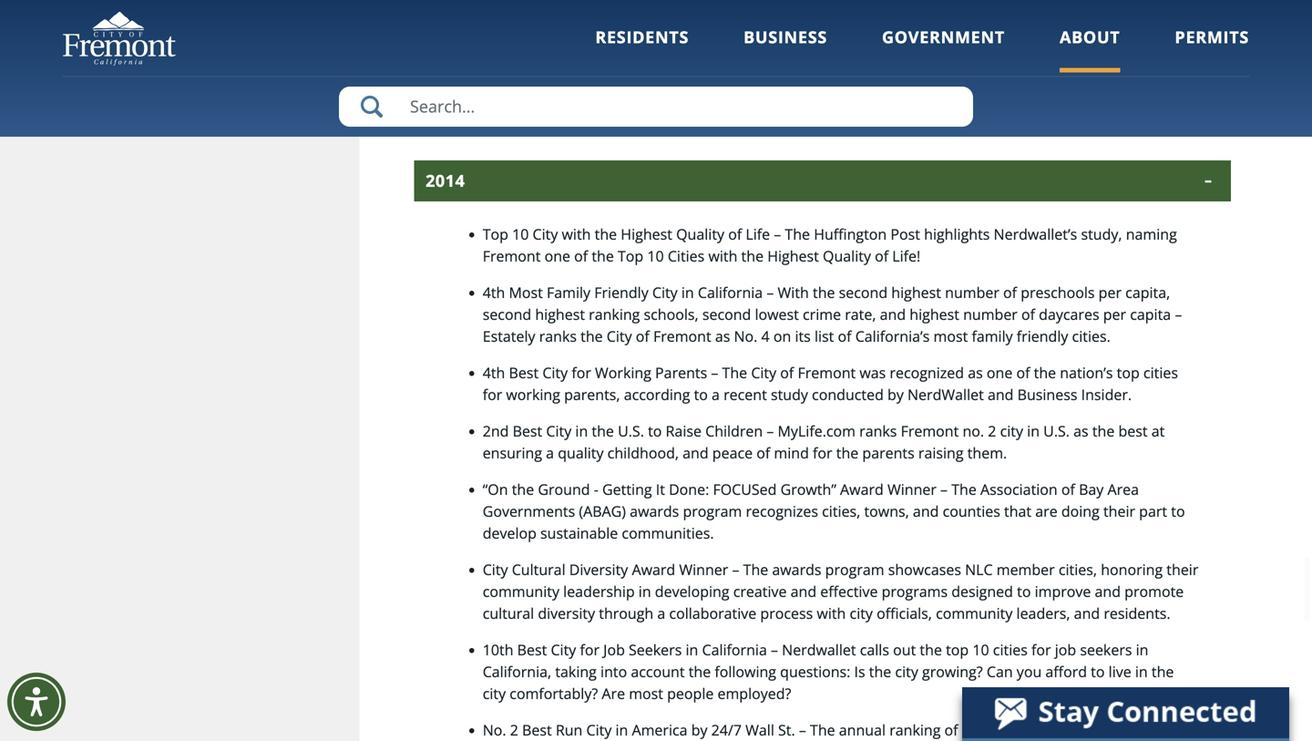 Task type: vqa. For each thing, say whether or not it's contained in the screenshot.
the following in the bottom right of the page
yes



Task type: describe. For each thing, give the bounding box(es) containing it.
1 vertical spatial number
[[964, 304, 1018, 324]]

1 vertical spatial community
[[936, 603, 1013, 623]]

best for 10th
[[517, 640, 547, 659]]

4th most family friendly city in california – with the second highest number of preschools per capita, second highest ranking schools, second lowest crime rate, and highest number of daycares per capita – estately ranks the city of fremont as no. 4 on its list of california's most family friendly cities.
[[483, 282, 1183, 346]]

a inside 4th best city for working parents – the city of fremont was recognized as one of the nation's top cities for working parents, according to a recent study conducted by nerdwallet and business insider.
[[712, 385, 720, 404]]

with
[[778, 282, 809, 302]]

ranking inside no. 2 best run city in america by 24/7 wall st. – the annual ranking of "the best and worst run cities in
[[890, 720, 941, 740]]

job inside 10th best city for job seekers in california – nerdwallet calls out the top 10 cities for job seekers in california, taking into account the following questions: is the city growing? can you afford to live in the city comfortably? are most people employed?
[[1055, 640, 1077, 659]]

city inside no. 2 best run city in america by 24/7 wall st. – the annual ranking of "the best and worst run cities in
[[587, 720, 612, 740]]

to inside 4th best city for working parents – the city of fremont was recognized as one of the nation's top cities for working parents, according to a recent study conducted by nerdwallet and business insider.
[[694, 385, 708, 404]]

doing
[[1062, 501, 1100, 521]]

of inside no. 2 best run city in america by 24/7 wall st. – the annual ranking of "the best and worst run cities in
[[945, 720, 959, 740]]

2nd
[[483, 421, 509, 441]]

to up this
[[553, 19, 567, 39]]

1 vertical spatial per
[[1104, 304, 1127, 324]]

4
[[762, 326, 770, 346]]

2 horizontal spatial second
[[839, 282, 888, 302]]

the inside the "on the ground - getting it done: focused growth" award winner – the association of bay area governments (abag) awards program recognizes cities, towns, and counties that are doing their part to develop sustainable communities.
[[952, 479, 977, 499]]

2015,
[[1149, 0, 1187, 17]]

list
[[815, 326, 834, 346]]

fremont down government
[[912, 55, 970, 75]]

crime
[[803, 304, 841, 324]]

of down friendly
[[1017, 363, 1030, 382]]

with inside 'city cultural diversity award winner – the awards program showcases nlc member cities, honoring their community leadership in developing creative and effective programs designed to improve and promote cultural diversity through a collaborative process with city officials, community leaders, and residents.'
[[817, 603, 846, 623]]

cities inside top 10 city with the highest quality of life – the huffington post highlights nerdwallet's study, naming fremont one of the top 10 cities with the highest quality of life!
[[668, 246, 705, 266]]

and inside 4th most family friendly city in california – with the second highest number of preschools per capita, second highest ranking schools, second lowest crime rate, and highest number of daycares per capita – estately ranks the city of fremont as no. 4 on its list of california's most family friendly cities.
[[880, 304, 906, 324]]

2 inside no. 2 best run city in america by 24/7 wall st. – the annual ranking of "the best and worst run cities in
[[510, 720, 519, 740]]

highest up california's
[[910, 304, 960, 324]]

permits
[[1175, 26, 1250, 48]]

leadership
[[563, 581, 635, 601]]

nerdwallet's
[[994, 224, 1078, 244]]

best inside the 5th best city to find a job – the city of fremont was recognized as the 5th best city to find a job in 2015, according to a recent study conducted by wallethub.
[[988, 0, 1017, 17]]

seekers
[[1080, 640, 1133, 659]]

partnership
[[947, 77, 1027, 97]]

place
[[1099, 55, 1135, 75]]

of up family in the top left of the page
[[574, 246, 588, 266]]

developing
[[655, 581, 730, 601]]

to left find at the top left of page
[[572, 0, 586, 17]]

city inside 10th best city for job seekers in california – nerdwallet calls out the top 10 cities for job seekers in california, taking into account the following questions: is the city growing? can you afford to live in the city comfortably? are most people employed?
[[551, 640, 576, 659]]

0 horizontal spatial community
[[483, 581, 560, 601]]

recognized inside 4th best city for working parents – the city of fremont was recognized as one of the nation's top cities for working parents, according to a recent study conducted by nerdwallet and business insider.
[[890, 363, 964, 382]]

highlights
[[924, 224, 990, 244]]

and down improve
[[1074, 603, 1100, 623]]

safest
[[510, 55, 551, 75]]

fremont inside 4th best city for working parents – the city of fremont was recognized as one of the nation's top cities for working parents, according to a recent study conducted by nerdwallet and business insider.
[[798, 363, 856, 382]]

rate,
[[845, 304, 876, 324]]

4th for 4th best city for working parents – the city of fremont was recognized as one of the nation's top cities for working parents, according to a recent study conducted by nerdwallet and business insider.
[[483, 363, 505, 382]]

parents,
[[564, 385, 620, 404]]

parents
[[863, 443, 915, 462]]

raise
[[666, 421, 702, 441]]

estately
[[483, 326, 536, 346]]

nation's
[[1060, 363, 1113, 382]]

Search text field
[[339, 87, 974, 127]]

city inside top 10 city with the highest quality of life – the huffington post highlights nerdwallet's study, naming fremont one of the top 10 cities with the highest quality of life!
[[533, 224, 558, 244]]

city down california,
[[483, 684, 506, 703]]

and inside the "on the ground - getting it done: focused growth" award winner – the association of bay area governments (abag) awards program recognizes cities, towns, and counties that are doing their part to develop sustainable communities.
[[913, 501, 939, 521]]

direct
[[768, 77, 807, 97]]

u.s. down nation's
[[1044, 421, 1070, 441]]

24/7
[[712, 720, 742, 740]]

collaborative
[[669, 603, 757, 623]]

insider.
[[1082, 385, 1132, 404]]

best right '"the'
[[996, 720, 1026, 740]]

cultural
[[512, 560, 566, 579]]

according inside the 5th best city to find a job – the city of fremont was recognized as the 5th best city to find a job in 2015, according to a recent study conducted by wallethub.
[[483, 19, 549, 39]]

comfortably?
[[510, 684, 598, 703]]

in inside 4th most family friendly city in california – with the second highest number of preschools per capita, second highest ranking schools, second lowest crime rate, and highest number of daycares per capita – estately ranks the city of fremont as no. 4 on its list of california's most family friendly cities.
[[682, 282, 694, 302]]

2nd best city in the u.s. to raise children – mylife.com ranks fremont no. 2 city in u.s. as the best at ensuring a quality childhood, and peace of mind for the parents raising them.
[[483, 421, 1165, 462]]

most inside 10th best city for job seekers in california – nerdwallet calls out the top 10 cities for job seekers in california, taking into account the following questions: is the city growing? can you afford to live in the city comfortably? are most people employed?
[[629, 684, 664, 703]]

cities, inside 'city cultural diversity award winner – the awards program showcases nlc member cities, honoring their community leadership in developing creative and effective programs designed to improve and promote cultural diversity through a collaborative process with city officials, community leaders, and residents.'
[[1059, 560, 1098, 579]]

towns,
[[865, 501, 910, 521]]

at
[[1152, 421, 1165, 441]]

1 run from the left
[[556, 720, 583, 740]]

conducted inside the 5th best city to find a job – the city of fremont was recognized as the 5th best city to find a job in 2015, according to a recent study conducted by wallethub.
[[671, 19, 743, 39]]

area
[[1108, 479, 1139, 499]]

recognized inside the 5th best city to find a job – the city of fremont was recognized as the 5th best city to find a job in 2015, according to a recent study conducted by wallethub.
[[838, 0, 913, 17]]

creative
[[734, 581, 787, 601]]

0 vertical spatial 10
[[512, 224, 529, 244]]

find
[[590, 0, 619, 17]]

the inside no. 2 best run city in america by 24/7 wall st. – the annual ranking of "the best and worst run cities in
[[810, 720, 836, 740]]

the inside the 5th best city to find a job – the city of fremont was recognized as the 5th best city to find a job in 2015, according to a recent study conducted by wallethub.
[[935, 0, 958, 17]]

are
[[602, 684, 625, 703]]

as inside 4th most family friendly city in california – with the second highest number of preschools per capita, second highest ranking schools, second lowest crime rate, and highest number of daycares per capita – estately ranks the city of fremont as no. 4 on its list of california's most family friendly cities.
[[715, 326, 730, 346]]

no. 2 best run city in america by 24/7 wall st. – the annual ranking of "the best and worst run cities in
[[483, 720, 1192, 741]]

community.
[[483, 99, 564, 119]]

result
[[810, 77, 849, 97]]

of down schools,
[[636, 326, 650, 346]]

cultural
[[483, 603, 534, 623]]

0 vertical spatial number
[[945, 282, 1000, 302]]

is
[[855, 662, 866, 681]]

to inside 3rd safest city in the u.s. – real estate company movoto ranks fremont as the third safest place to live in america. this significant achievement is a direct result of our valued partnership with the fremont community.
[[1139, 55, 1153, 75]]

– inside 2nd best city in the u.s. to raise children – mylife.com ranks fremont no. 2 city in u.s. as the best at ensuring a quality childhood, and peace of mind for the parents raising them.
[[767, 421, 774, 441]]

1 horizontal spatial top
[[618, 246, 644, 266]]

highest down life!
[[892, 282, 942, 302]]

a up this
[[571, 19, 579, 39]]

0 horizontal spatial highest
[[621, 224, 673, 244]]

for up you
[[1032, 640, 1052, 659]]

job inside the 5th best city to find a job – the city of fremont was recognized as the 5th best city to find a job in 2015, according to a recent study conducted by wallethub.
[[634, 0, 656, 17]]

highest down family in the top left of the page
[[535, 304, 585, 324]]

for up taking
[[580, 640, 600, 659]]

growing?
[[922, 662, 983, 681]]

ranks for childhood,
[[860, 421, 897, 441]]

of up family
[[1004, 282, 1017, 302]]

10th best city for job seekers in california – nerdwallet calls out the top 10 cities for job seekers in california, taking into account the following questions: is the city growing? can you afford to live in the city comfortably? are most people employed?
[[483, 640, 1174, 703]]

as inside 3rd safest city in the u.s. – real estate company movoto ranks fremont as the third safest place to live in america. this significant achievement is a direct result of our valued partnership with the fremont community.
[[974, 55, 989, 75]]

children
[[706, 421, 763, 441]]

"on the ground - getting it done: focused growth" award winner – the association of bay area governments (abag) awards program recognizes cities, towns, and counties that are doing their part to develop sustainable communities.
[[483, 479, 1186, 543]]

of left life
[[729, 224, 742, 244]]

1 horizontal spatial second
[[703, 304, 751, 324]]

develop
[[483, 523, 537, 543]]

of inside the "on the ground - getting it done: focused growth" award winner – the association of bay area governments (abag) awards program recognizes cities, towns, and counties that are doing their part to develop sustainable communities.
[[1062, 479, 1076, 499]]

study inside 4th best city for working parents – the city of fremont was recognized as one of the nation's top cities for working parents, according to a recent study conducted by nerdwallet and business insider.
[[771, 385, 808, 404]]

most inside 4th most family friendly city in california – with the second highest number of preschools per capita, second highest ranking schools, second lowest crime rate, and highest number of daycares per capita – estately ranks the city of fremont as no. 4 on its list of california's most family friendly cities.
[[934, 326, 968, 346]]

by inside no. 2 best run city in america by 24/7 wall st. – the annual ranking of "the best and worst run cities in
[[692, 720, 708, 740]]

parents
[[655, 363, 708, 382]]

family
[[547, 282, 591, 302]]

america.
[[483, 77, 542, 97]]

you
[[1017, 662, 1042, 681]]

as inside 2nd best city in the u.s. to raise children – mylife.com ranks fremont no. 2 city in u.s. as the best at ensuring a quality childhood, and peace of mind for the parents raising them.
[[1074, 421, 1089, 441]]

ranks inside 4th most family friendly city in california – with the second highest number of preschools per capita, second highest ranking schools, second lowest crime rate, and highest number of daycares per capita – estately ranks the city of fremont as no. 4 on its list of california's most family friendly cities.
[[539, 326, 577, 346]]

10th
[[483, 640, 514, 659]]

showcases
[[889, 560, 962, 579]]

childhood,
[[608, 443, 679, 462]]

cities, inside the "on the ground - getting it done: focused growth" award winner – the association of bay area governments (abag) awards program recognizes cities, towns, and counties that are doing their part to develop sustainable communities.
[[822, 501, 861, 521]]

the inside 4th best city for working parents – the city of fremont was recognized as one of the nation's top cities for working parents, according to a recent study conducted by nerdwallet and business insider.
[[1034, 363, 1057, 382]]

california inside 4th most family friendly city in california – with the second highest number of preschools per capita, second highest ranking schools, second lowest crime rate, and highest number of daycares per capita – estately ranks the city of fremont as no. 4 on its list of california's most family friendly cities.
[[698, 282, 763, 302]]

preschools
[[1021, 282, 1095, 302]]

questions:
[[780, 662, 851, 681]]

account
[[631, 662, 685, 681]]

top inside 4th best city for working parents – the city of fremont was recognized as one of the nation's top cities for working parents, according to a recent study conducted by nerdwallet and business insider.
[[1117, 363, 1140, 382]]

process
[[761, 603, 813, 623]]

job inside 10th best city for job seekers in california – nerdwallet calls out the top 10 cities for job seekers in california, taking into account the following questions: is the city growing? can you afford to live in the city comfortably? are most people employed?
[[604, 640, 625, 659]]

– right capita
[[1175, 304, 1183, 324]]

1 vertical spatial quality
[[823, 246, 871, 266]]

top 10 city with the highest quality of life – the huffington post highlights nerdwallet's study, naming fremont one of the top 10 cities with the highest quality of life!
[[483, 224, 1177, 266]]

award inside the "on the ground - getting it done: focused growth" award winner – the association of bay area governments (abag) awards program recognizes cities, towns, and counties that are doing their part to develop sustainable communities.
[[840, 479, 884, 499]]

capita,
[[1126, 282, 1171, 302]]

0 vertical spatial per
[[1099, 282, 1122, 302]]

post
[[891, 224, 921, 244]]

effective
[[821, 581, 878, 601]]

nlc
[[965, 560, 993, 579]]

third
[[1019, 55, 1051, 75]]

about link
[[1060, 26, 1121, 73]]

into
[[601, 662, 627, 681]]

program inside 'city cultural diversity award winner – the awards program showcases nlc member cities, honoring their community leadership in developing creative and effective programs designed to improve and promote cultural diversity through a collaborative process with city officials, community leaders, and residents.'
[[826, 560, 885, 579]]

on
[[774, 326, 791, 346]]

recent inside the 5th best city to find a job – the city of fremont was recognized as the 5th best city to find a job in 2015, according to a recent study conducted by wallethub.
[[583, 19, 626, 39]]

awards inside the "on the ground - getting it done: focused growth" award winner – the association of bay area governments (abag) awards program recognizes cities, towns, and counties that are doing their part to develop sustainable communities.
[[630, 501, 679, 521]]

mylife.com
[[778, 421, 856, 441]]

family
[[972, 326, 1013, 346]]

schools,
[[644, 304, 699, 324]]

live inside 10th best city for job seekers in california – nerdwallet calls out the top 10 cities for job seekers in california, taking into account the following questions: is the city growing? can you afford to live in the city comfortably? are most people employed?
[[1109, 662, 1132, 681]]

most
[[509, 282, 543, 302]]

to left find
[[1048, 0, 1062, 17]]

government link
[[882, 26, 1005, 73]]

it
[[656, 479, 665, 499]]

fremont inside 4th most family friendly city in california – with the second highest number of preschools per capita, second highest ranking schools, second lowest crime rate, and highest number of daycares per capita – estately ranks the city of fremont as no. 4 on its list of california's most family friendly cities.
[[654, 326, 712, 346]]

diversity
[[538, 603, 595, 623]]

cities inside 10th best city for job seekers in california – nerdwallet calls out the top 10 cities for job seekers in california, taking into account the following questions: is the city growing? can you afford to live in the city comfortably? are most people employed?
[[993, 640, 1028, 659]]

was inside 4th best city for working parents – the city of fremont was recognized as one of the nation's top cities for working parents, according to a recent study conducted by nerdwallet and business insider.
[[860, 363, 886, 382]]

a inside 'city cultural diversity award winner – the awards program showcases nlc member cities, honoring their community leadership in developing creative and effective programs designed to improve and promote cultural diversity through a collaborative process with city officials, community leaders, and residents.'
[[658, 603, 666, 623]]

friendly
[[1017, 326, 1069, 346]]

our
[[871, 77, 894, 97]]

u.s. for to
[[618, 421, 644, 441]]

city down out
[[896, 662, 919, 681]]

0 vertical spatial top
[[483, 224, 509, 244]]

for up parents,
[[572, 363, 591, 382]]

life!
[[893, 246, 921, 266]]

a right find at the top left of page
[[622, 0, 631, 17]]

find
[[1066, 0, 1092, 17]]

u.s. for –
[[627, 55, 653, 75]]

ranks for is
[[870, 55, 908, 75]]

0 horizontal spatial quality
[[676, 224, 725, 244]]

naming
[[1126, 224, 1177, 244]]

life
[[746, 224, 770, 244]]

fremont inside top 10 city with the highest quality of life – the huffington post highlights nerdwallet's study, naming fremont one of the top 10 cities with the highest quality of life!
[[483, 246, 541, 266]]

residents link
[[596, 26, 689, 73]]

of inside 2nd best city in the u.s. to raise children – mylife.com ranks fremont no. 2 city in u.s. as the best at ensuring a quality childhood, and peace of mind for the parents raising them.
[[757, 443, 771, 462]]

for up 2nd
[[483, 385, 502, 404]]

study inside the 5th best city to find a job – the city of fremont was recognized as the 5th best city to find a job in 2015, according to a recent study conducted by wallethub.
[[630, 19, 667, 39]]

wallethub.
[[767, 19, 841, 39]]

to inside 10th best city for job seekers in california – nerdwallet calls out the top 10 cities for job seekers in california, taking into account the following questions: is the city growing? can you afford to live in the city comfortably? are most people employed?
[[1091, 662, 1105, 681]]

job inside the 5th best city to find a job – the city of fremont was recognized as the 5th best city to find a job in 2015, according to a recent study conducted by wallethub.
[[1108, 0, 1129, 17]]

their inside the "on the ground - getting it done: focused growth" award winner – the association of bay area governments (abag) awards program recognizes cities, towns, and counties that are doing their part to develop sustainable communities.
[[1104, 501, 1136, 521]]

study,
[[1082, 224, 1123, 244]]

taking
[[555, 662, 597, 681]]

by inside 4th best city for working parents – the city of fremont was recognized as one of the nation's top cities for working parents, according to a recent study conducted by nerdwallet and business insider.
[[888, 385, 904, 404]]

to inside 'city cultural diversity award winner – the awards program showcases nlc member cities, honoring their community leadership in developing creative and effective programs designed to improve and promote cultural diversity through a collaborative process with city officials, community leaders, and residents.'
[[1017, 581, 1031, 601]]

city inside the 5th best city to find a job – the city of fremont was recognized as the 5th best city to find a job in 2015, according to a recent study conducted by wallethub.
[[1021, 0, 1044, 17]]

getting
[[603, 479, 652, 499]]

best down comfortably?
[[522, 720, 552, 740]]

st.
[[778, 720, 796, 740]]

in inside 'city cultural diversity award winner – the awards program showcases nlc member cities, honoring their community leadership in developing creative and effective programs designed to improve and promote cultural diversity through a collaborative process with city officials, community leaders, and residents.'
[[639, 581, 651, 601]]

0 horizontal spatial business
[[744, 26, 828, 48]]

raising
[[919, 443, 964, 462]]

– inside 3rd safest city in the u.s. – real estate company movoto ranks fremont as the third safest place to live in america. this significant achievement is a direct result of our valued partnership with the fremont community.
[[657, 55, 664, 75]]

a inside 2nd best city in the u.s. to raise children – mylife.com ranks fremont no. 2 city in u.s. as the best at ensuring a quality childhood, and peace of mind for the parents raising them.
[[546, 443, 554, 462]]



Task type: locate. For each thing, give the bounding box(es) containing it.
city
[[1021, 0, 1044, 17], [1000, 421, 1024, 441], [850, 603, 873, 623], [896, 662, 919, 681], [483, 684, 506, 703]]

city inside 'city cultural diversity award winner – the awards program showcases nlc member cities, honoring their community leadership in developing creative and effective programs designed to improve and promote cultural diversity through a collaborative process with city officials, community leaders, and residents.'
[[850, 603, 873, 623]]

governments
[[483, 501, 575, 521]]

a
[[622, 0, 631, 17], [1096, 0, 1104, 17], [571, 19, 579, 39], [756, 77, 764, 97], [712, 385, 720, 404], [546, 443, 554, 462], [658, 603, 666, 623]]

and inside no. 2 best run city in america by 24/7 wall st. – the annual ranking of "the best and worst run cities in
[[1030, 720, 1056, 740]]

0 horizontal spatial job
[[1055, 640, 1077, 659]]

california inside 10th best city for job seekers in california – nerdwallet calls out the top 10 cities for job seekers in california, taking into account the following questions: is the city growing? can you afford to live in the city comfortably? are most people employed?
[[702, 640, 767, 659]]

california up following on the right of page
[[702, 640, 767, 659]]

peace
[[713, 443, 753, 462]]

as up 'nerdwallet'
[[968, 363, 983, 382]]

and up california's
[[880, 304, 906, 324]]

4th
[[483, 282, 505, 302], [483, 363, 505, 382]]

fremont
[[746, 0, 805, 17], [912, 55, 970, 75], [1090, 77, 1148, 97], [483, 246, 541, 266], [654, 326, 712, 346], [798, 363, 856, 382], [901, 421, 959, 441]]

2 horizontal spatial by
[[888, 385, 904, 404]]

second left lowest
[[703, 304, 751, 324]]

cities, down growth"
[[822, 501, 861, 521]]

their inside 'city cultural diversity award winner – the awards program showcases nlc member cities, honoring their community leadership in developing creative and effective programs designed to improve and promote cultural diversity through a collaborative process with city officials, community leaders, and residents.'
[[1167, 560, 1199, 579]]

city inside 3rd safest city in the u.s. – real estate company movoto ranks fremont as the third safest place to live in america. this significant achievement is a direct result of our valued partnership with the fremont community.
[[555, 55, 580, 75]]

one inside 4th best city for working parents – the city of fremont was recognized as one of the nation's top cities for working parents, according to a recent study conducted by nerdwallet and business insider.
[[987, 363, 1013, 382]]

the up residents
[[671, 0, 696, 17]]

10 up most
[[512, 224, 529, 244]]

live down 'seekers' at right
[[1109, 662, 1132, 681]]

0 vertical spatial most
[[934, 326, 968, 346]]

no.
[[963, 421, 985, 441]]

1 vertical spatial live
[[1109, 662, 1132, 681]]

2 right no.
[[988, 421, 997, 441]]

lowest
[[755, 304, 799, 324]]

one down family
[[987, 363, 1013, 382]]

0 vertical spatial california
[[698, 282, 763, 302]]

one
[[545, 246, 571, 266], [987, 363, 1013, 382]]

5th up government
[[962, 0, 984, 17]]

– inside the "on the ground - getting it done: focused growth" award winner – the association of bay area governments (abag) awards program recognizes cities, towns, and counties that are doing their part to develop sustainable communities.
[[941, 479, 948, 499]]

0 horizontal spatial 10
[[512, 224, 529, 244]]

0 vertical spatial best
[[988, 0, 1017, 17]]

2 inside 2nd best city in the u.s. to raise children – mylife.com ranks fremont no. 2 city in u.s. as the best at ensuring a quality childhood, and peace of mind for the parents raising them.
[[988, 421, 997, 441]]

1 horizontal spatial job
[[1108, 0, 1129, 17]]

stay connected image
[[963, 687, 1288, 738]]

according inside 4th best city for working parents – the city of fremont was recognized as one of the nation's top cities for working parents, according to a recent study conducted by nerdwallet and business insider.
[[624, 385, 690, 404]]

of
[[729, 0, 743, 17], [853, 77, 867, 97], [729, 224, 742, 244], [574, 246, 588, 266], [875, 246, 889, 266], [1004, 282, 1017, 302], [1022, 304, 1036, 324], [636, 326, 650, 346], [838, 326, 852, 346], [781, 363, 794, 382], [1017, 363, 1030, 382], [757, 443, 771, 462], [1062, 479, 1076, 499], [945, 720, 959, 740]]

a right "through"
[[658, 603, 666, 623]]

the
[[671, 0, 696, 17], [785, 224, 810, 244], [722, 363, 748, 382], [952, 479, 977, 499], [743, 560, 769, 579], [810, 720, 836, 740]]

ground
[[538, 479, 590, 499]]

as up government
[[917, 0, 932, 17]]

1 horizontal spatial 2
[[988, 421, 997, 441]]

0 horizontal spatial top
[[483, 224, 509, 244]]

and inside 4th best city for working parents – the city of fremont was recognized as one of the nation's top cities for working parents, according to a recent study conducted by nerdwallet and business insider.
[[988, 385, 1014, 404]]

1 vertical spatial job
[[1055, 640, 1077, 659]]

recent inside 4th best city for working parents – the city of fremont was recognized as one of the nation's top cities for working parents, according to a recent study conducted by nerdwallet and business insider.
[[724, 385, 767, 404]]

conducted
[[671, 19, 743, 39], [812, 385, 884, 404]]

1 vertical spatial according
[[624, 385, 690, 404]]

10 up can
[[973, 640, 990, 659]]

0 horizontal spatial award
[[632, 560, 676, 579]]

mind
[[774, 443, 809, 462]]

0 vertical spatial cities
[[668, 246, 705, 266]]

1 vertical spatial recent
[[724, 385, 767, 404]]

company
[[746, 55, 811, 75]]

1 horizontal spatial program
[[826, 560, 885, 579]]

"on
[[483, 479, 508, 499]]

2 vertical spatial ranks
[[860, 421, 897, 441]]

0 vertical spatial quality
[[676, 224, 725, 244]]

1 vertical spatial most
[[629, 684, 664, 703]]

and
[[880, 304, 906, 324], [988, 385, 1014, 404], [683, 443, 709, 462], [913, 501, 939, 521], [791, 581, 817, 601], [1095, 581, 1121, 601], [1074, 603, 1100, 623], [1030, 720, 1056, 740]]

job right find
[[1108, 0, 1129, 17]]

business inside 4th best city for working parents – the city of fremont was recognized as one of the nation's top cities for working parents, according to a recent study conducted by nerdwallet and business insider.
[[1018, 385, 1078, 404]]

ranks up parents
[[860, 421, 897, 441]]

0 horizontal spatial second
[[483, 304, 532, 324]]

for
[[572, 363, 591, 382], [483, 385, 502, 404], [813, 443, 833, 462], [580, 640, 600, 659], [1032, 640, 1052, 659]]

residents
[[596, 26, 689, 48]]

2 vertical spatial by
[[692, 720, 708, 740]]

city down effective
[[850, 603, 873, 623]]

was down california's
[[860, 363, 886, 382]]

cities, up improve
[[1059, 560, 1098, 579]]

study up mylife.com
[[771, 385, 808, 404]]

recognizes
[[746, 501, 819, 521]]

2 5th from the left
[[962, 0, 984, 17]]

second up rate,
[[839, 282, 888, 302]]

2 horizontal spatial 10
[[973, 640, 990, 659]]

1 vertical spatial program
[[826, 560, 885, 579]]

quality
[[558, 443, 604, 462]]

for down mylife.com
[[813, 443, 833, 462]]

is
[[741, 77, 752, 97]]

1 horizontal spatial one
[[987, 363, 1013, 382]]

focused
[[713, 479, 777, 499]]

0 vertical spatial cities
[[1144, 363, 1179, 382]]

city inside 2nd best city in the u.s. to raise children – mylife.com ranks fremont no. 2 city in u.s. as the best at ensuring a quality childhood, and peace of mind for the parents raising them.
[[1000, 421, 1024, 441]]

california's
[[856, 326, 930, 346]]

1 vertical spatial no.
[[483, 720, 506, 740]]

and down the raise
[[683, 443, 709, 462]]

winner inside the "on the ground - getting it done: focused growth" award winner – the association of bay area governments (abag) awards program recognizes cities, towns, and counties that are doing their part to develop sustainable communities.
[[888, 479, 937, 499]]

top up growing?
[[946, 640, 969, 659]]

nerdwallet
[[782, 640, 856, 659]]

1 horizontal spatial recent
[[724, 385, 767, 404]]

-
[[594, 479, 599, 499]]

conducted up mylife.com
[[812, 385, 884, 404]]

0 vertical spatial live
[[1157, 55, 1180, 75]]

one inside top 10 city with the highest quality of life – the huffington post highlights nerdwallet's study, naming fremont one of the top 10 cities with the highest quality of life!
[[545, 246, 571, 266]]

1 horizontal spatial community
[[936, 603, 1013, 623]]

cities inside no. 2 best run city in america by 24/7 wall st. – the annual ranking of "the best and worst run cities in
[[1134, 720, 1171, 740]]

1 vertical spatial conducted
[[812, 385, 884, 404]]

business up company
[[744, 26, 828, 48]]

10 up friendly
[[648, 246, 664, 266]]

cities right worst
[[1134, 720, 1171, 740]]

0 vertical spatial their
[[1104, 501, 1136, 521]]

job up afford
[[1055, 640, 1077, 659]]

the
[[935, 0, 958, 17], [601, 55, 623, 75], [993, 55, 1015, 75], [1063, 77, 1086, 97], [595, 224, 617, 244], [592, 246, 614, 266], [742, 246, 764, 266], [813, 282, 835, 302], [581, 326, 603, 346], [1034, 363, 1057, 382], [592, 421, 614, 441], [1093, 421, 1115, 441], [837, 443, 859, 462], [512, 479, 534, 499], [920, 640, 942, 659], [689, 662, 711, 681], [869, 662, 892, 681], [1152, 662, 1174, 681]]

fremont inside the 5th best city to find a job – the city of fremont was recognized as the 5th best city to find a job in 2015, according to a recent study conducted by wallethub.
[[746, 0, 805, 17]]

0 horizontal spatial according
[[483, 19, 549, 39]]

the up creative
[[743, 560, 769, 579]]

1 horizontal spatial best
[[1119, 421, 1148, 441]]

1 horizontal spatial most
[[934, 326, 968, 346]]

best for 5th
[[509, 0, 539, 17]]

winner
[[888, 479, 937, 499], [679, 560, 729, 579]]

of left life!
[[875, 246, 889, 266]]

1 horizontal spatial their
[[1167, 560, 1199, 579]]

0 horizontal spatial top
[[946, 640, 969, 659]]

–
[[660, 0, 667, 17], [657, 55, 664, 75], [774, 224, 781, 244], [767, 282, 774, 302], [1175, 304, 1183, 324], [711, 363, 719, 382], [767, 421, 774, 441], [941, 479, 948, 499], [732, 560, 740, 579], [771, 640, 778, 659], [799, 720, 807, 740]]

a right find
[[1096, 0, 1104, 17]]

recognized up 'nerdwallet'
[[890, 363, 964, 382]]

1 horizontal spatial study
[[771, 385, 808, 404]]

of right 'list'
[[838, 326, 852, 346]]

the right life
[[785, 224, 810, 244]]

for inside 2nd best city in the u.s. to raise children – mylife.com ranks fremont no. 2 city in u.s. as the best at ensuring a quality childhood, and peace of mind for the parents raising them.
[[813, 443, 833, 462]]

per
[[1099, 282, 1122, 302], [1104, 304, 1127, 324]]

growth"
[[781, 479, 837, 499]]

1 vertical spatial best
[[1119, 421, 1148, 441]]

their up promote
[[1167, 560, 1199, 579]]

0 horizontal spatial conducted
[[671, 19, 743, 39]]

0 horizontal spatial was
[[808, 0, 835, 17]]

one up family in the top left of the page
[[545, 246, 571, 266]]

live inside 3rd safest city in the u.s. – real estate company movoto ranks fremont as the third safest place to live in america. this significant achievement is a direct result of our valued partnership with the fremont community.
[[1157, 55, 1180, 75]]

recognized
[[838, 0, 913, 17], [890, 363, 964, 382]]

their down area in the right bottom of the page
[[1104, 501, 1136, 521]]

highest up friendly
[[621, 224, 673, 244]]

valued
[[898, 77, 943, 97]]

per up cities.
[[1104, 304, 1127, 324]]

the inside 4th best city for working parents – the city of fremont was recognized as one of the nation's top cities for working parents, according to a recent study conducted by nerdwallet and business insider.
[[722, 363, 748, 382]]

0 horizontal spatial program
[[683, 501, 742, 521]]

best inside 2nd best city in the u.s. to raise children – mylife.com ranks fremont no. 2 city in u.s. as the best at ensuring a quality childhood, and peace of mind for the parents raising them.
[[1119, 421, 1148, 441]]

its
[[795, 326, 811, 346]]

to right place
[[1139, 55, 1153, 75]]

best up safest
[[509, 0, 539, 17]]

winner inside 'city cultural diversity award winner – the awards program showcases nlc member cities, honoring their community leadership in developing creative and effective programs designed to improve and promote cultural diversity through a collaborative process with city officials, community leaders, and residents.'
[[679, 560, 729, 579]]

0 vertical spatial one
[[545, 246, 571, 266]]

and right 'nerdwallet'
[[988, 385, 1014, 404]]

0 vertical spatial no.
[[734, 326, 758, 346]]

– up following on the right of page
[[771, 640, 778, 659]]

the right the st.
[[810, 720, 836, 740]]

1 horizontal spatial cities,
[[1059, 560, 1098, 579]]

fremont down schools,
[[654, 326, 712, 346]]

through
[[599, 603, 654, 623]]

– inside 'city cultural diversity award winner – the awards program showcases nlc member cities, honoring their community leadership in developing creative and effective programs designed to improve and promote cultural diversity through a collaborative process with city officials, community leaders, and residents.'
[[732, 560, 740, 579]]

fremont inside 2nd best city in the u.s. to raise children – mylife.com ranks fremont no. 2 city in u.s. as the best at ensuring a quality childhood, and peace of mind for the parents raising them.
[[901, 421, 959, 441]]

california up lowest
[[698, 282, 763, 302]]

0 vertical spatial community
[[483, 581, 560, 601]]

to
[[572, 0, 586, 17], [1048, 0, 1062, 17], [553, 19, 567, 39], [1139, 55, 1153, 75], [694, 385, 708, 404], [648, 421, 662, 441], [1172, 501, 1186, 521], [1017, 581, 1031, 601], [1091, 662, 1105, 681]]

0 vertical spatial 4th
[[483, 282, 505, 302]]

fremont down 'list'
[[798, 363, 856, 382]]

fremont up most
[[483, 246, 541, 266]]

– up the counties
[[941, 479, 948, 499]]

1 vertical spatial award
[[632, 560, 676, 579]]

– right children
[[767, 421, 774, 441]]

1 vertical spatial cities
[[1134, 720, 1171, 740]]

1 horizontal spatial conducted
[[812, 385, 884, 404]]

1 horizontal spatial job
[[634, 0, 656, 17]]

1 horizontal spatial according
[[624, 385, 690, 404]]

0 vertical spatial business
[[744, 26, 828, 48]]

people
[[667, 684, 714, 703]]

u.s. inside 3rd safest city in the u.s. – real estate company movoto ranks fremont as the third safest place to live in america. this significant achievement is a direct result of our valued partnership with the fremont community.
[[627, 55, 653, 75]]

can
[[987, 662, 1013, 681]]

1 vertical spatial ranking
[[890, 720, 941, 740]]

capita
[[1130, 304, 1171, 324]]

1 vertical spatial study
[[771, 385, 808, 404]]

job
[[1108, 0, 1129, 17], [1055, 640, 1077, 659]]

best inside the 5th best city to find a job – the city of fremont was recognized as the 5th best city to find a job in 2015, according to a recent study conducted by wallethub.
[[509, 0, 539, 17]]

sustainable
[[541, 523, 618, 543]]

about
[[1060, 26, 1121, 48]]

and up process
[[791, 581, 817, 601]]

as
[[917, 0, 932, 17], [974, 55, 989, 75], [715, 326, 730, 346], [968, 363, 983, 382], [1074, 421, 1089, 441]]

1 vertical spatial ranks
[[539, 326, 577, 346]]

1 horizontal spatial top
[[1117, 363, 1140, 382]]

1 vertical spatial by
[[888, 385, 904, 404]]

the inside the 5th best city to find a job – the city of fremont was recognized as the 5th best city to find a job in 2015, according to a recent study conducted by wallethub.
[[671, 0, 696, 17]]

u.s.
[[627, 55, 653, 75], [618, 421, 644, 441], [1044, 421, 1070, 441]]

city up them.
[[1000, 421, 1024, 441]]

city
[[543, 0, 568, 17], [700, 0, 725, 17], [555, 55, 580, 75], [533, 224, 558, 244], [653, 282, 678, 302], [607, 326, 632, 346], [543, 363, 568, 382], [751, 363, 777, 382], [546, 421, 572, 441], [483, 560, 508, 579], [551, 640, 576, 659], [587, 720, 612, 740]]

of left our
[[853, 77, 867, 97]]

0 horizontal spatial run
[[556, 720, 583, 740]]

america
[[632, 720, 688, 740]]

employed?
[[718, 684, 792, 703]]

quality down huffington
[[823, 246, 871, 266]]

1 vertical spatial 2
[[510, 720, 519, 740]]

10 inside 10th best city for job seekers in california – nerdwallet calls out the top 10 cities for job seekers in california, taking into account the following questions: is the city growing? can you afford to live in the city comfortably? are most people employed?
[[973, 640, 990, 659]]

city inside 2nd best city in the u.s. to raise children – mylife.com ranks fremont no. 2 city in u.s. as the best at ensuring a quality childhood, and peace of mind for the parents raising them.
[[546, 421, 572, 441]]

– up lowest
[[767, 282, 774, 302]]

run down comfortably?
[[556, 720, 583, 740]]

business
[[744, 26, 828, 48], [1018, 385, 1078, 404]]

and inside 2nd best city in the u.s. to raise children – mylife.com ranks fremont no. 2 city in u.s. as the best at ensuring a quality childhood, and peace of mind for the parents raising them.
[[683, 443, 709, 462]]

ranking down friendly
[[589, 304, 640, 324]]

the inside the "on the ground - getting it done: focused growth" award winner – the association of bay area governments (abag) awards program recognizes cities, towns, and counties that are doing their part to develop sustainable communities.
[[512, 479, 534, 499]]

and down honoring on the right of page
[[1095, 581, 1121, 601]]

of down on
[[781, 363, 794, 382]]

best inside 4th best city for working parents – the city of fremont was recognized as one of the nation's top cities for working parents, according to a recent study conducted by nerdwallet and business insider.
[[509, 363, 539, 382]]

0 vertical spatial job
[[634, 0, 656, 17]]

1 5th from the left
[[483, 0, 505, 17]]

worst
[[1060, 720, 1100, 740]]

0 vertical spatial job
[[1108, 0, 1129, 17]]

(abag)
[[579, 501, 626, 521]]

1 horizontal spatial quality
[[823, 246, 871, 266]]

programs
[[882, 581, 948, 601]]

no.
[[734, 326, 758, 346], [483, 720, 506, 740]]

1 horizontal spatial business
[[1018, 385, 1078, 404]]

0 horizontal spatial winner
[[679, 560, 729, 579]]

0 horizontal spatial recent
[[583, 19, 626, 39]]

1 horizontal spatial ranking
[[890, 720, 941, 740]]

job up residents
[[634, 0, 656, 17]]

4th inside 4th most family friendly city in california – with the second highest number of preschools per capita, second highest ranking schools, second lowest crime rate, and highest number of daycares per capita – estately ranks the city of fremont as no. 4 on its list of california's most family friendly cities.
[[483, 282, 505, 302]]

0 horizontal spatial best
[[988, 0, 1017, 17]]

wall
[[746, 720, 775, 740]]

1 horizontal spatial award
[[840, 479, 884, 499]]

ranking right annual
[[890, 720, 941, 740]]

conducted up estate
[[671, 19, 743, 39]]

no. inside no. 2 best run city in america by 24/7 wall st. – the annual ranking of "the best and worst run cities in
[[483, 720, 506, 740]]

run right worst
[[1104, 720, 1131, 740]]

of left bay
[[1062, 479, 1076, 499]]

following
[[715, 662, 777, 681]]

best
[[509, 0, 539, 17], [509, 363, 539, 382], [513, 421, 543, 441], [517, 640, 547, 659], [522, 720, 552, 740], [996, 720, 1026, 740]]

to down member
[[1017, 581, 1031, 601]]

0 vertical spatial was
[[808, 0, 835, 17]]

and right towns,
[[913, 501, 939, 521]]

2014
[[426, 169, 465, 192]]

0 horizontal spatial most
[[629, 684, 664, 703]]

business down nation's
[[1018, 385, 1078, 404]]

leaders,
[[1017, 603, 1071, 623]]

safest
[[1055, 55, 1095, 75]]

1 vertical spatial winner
[[679, 560, 729, 579]]

of left the 'mind' at the bottom of page
[[757, 443, 771, 462]]

0 horizontal spatial live
[[1109, 662, 1132, 681]]

of up friendly
[[1022, 304, 1036, 324]]

0 vertical spatial ranking
[[589, 304, 640, 324]]

the inside 'city cultural diversity award winner – the awards program showcases nlc member cities, honoring their community leadership in developing creative and effective programs designed to improve and promote cultural diversity through a collaborative process with city officials, community leaders, and residents.'
[[743, 560, 769, 579]]

1 vertical spatial recognized
[[890, 363, 964, 382]]

best inside 2nd best city in the u.s. to raise children – mylife.com ranks fremont no. 2 city in u.s. as the best at ensuring a quality childhood, and peace of mind for the parents raising them.
[[513, 421, 543, 441]]

"the
[[962, 720, 993, 740]]

by left 24/7
[[692, 720, 708, 740]]

conducted inside 4th best city for working parents – the city of fremont was recognized as one of the nation's top cities for working parents, according to a recent study conducted by nerdwallet and business insider.
[[812, 385, 884, 404]]

fremont up raising
[[901, 421, 959, 441]]

real
[[668, 55, 697, 75]]

1 vertical spatial highest
[[768, 246, 819, 266]]

4th for 4th most family friendly city in california – with the second highest number of preschools per capita, second highest ranking schools, second lowest crime rate, and highest number of daycares per capita – estately ranks the city of fremont as no. 4 on its list of california's most family friendly cities.
[[483, 282, 505, 302]]

– inside no. 2 best run city in america by 24/7 wall st. – the annual ranking of "the best and worst run cities in
[[799, 720, 807, 740]]

1 vertical spatial their
[[1167, 560, 1199, 579]]

cities inside 4th best city for working parents – the city of fremont was recognized as one of the nation's top cities for working parents, according to a recent study conducted by nerdwallet and business insider.
[[1144, 363, 1179, 382]]

best for 4th
[[509, 363, 539, 382]]

business link
[[744, 26, 828, 73]]

as inside 4th best city for working parents – the city of fremont was recognized as one of the nation's top cities for working parents, according to a recent study conducted by nerdwallet and business insider.
[[968, 363, 983, 382]]

fremont up wallethub.
[[746, 0, 805, 17]]

0 vertical spatial according
[[483, 19, 549, 39]]

0 horizontal spatial cities
[[993, 640, 1028, 659]]

in inside the 5th best city to find a job – the city of fremont was recognized as the 5th best city to find a job in 2015, according to a recent study conducted by wallethub.
[[1133, 0, 1146, 17]]

california,
[[483, 662, 552, 681]]

was inside the 5th best city to find a job – the city of fremont was recognized as the 5th best city to find a job in 2015, according to a recent study conducted by wallethub.
[[808, 0, 835, 17]]

1 horizontal spatial awards
[[772, 560, 822, 579]]

the inside top 10 city with the highest quality of life – the huffington post highlights nerdwallet's study, naming fremont one of the top 10 cities with the highest quality of life!
[[785, 224, 810, 244]]

top up insider.
[[1117, 363, 1140, 382]]

1 4th from the top
[[483, 282, 505, 302]]

best up ensuring
[[513, 421, 543, 441]]

0 vertical spatial highest
[[621, 224, 673, 244]]

city left find
[[1021, 0, 1044, 17]]

2 vertical spatial 10
[[973, 640, 990, 659]]

0 vertical spatial awards
[[630, 501, 679, 521]]

the up the counties
[[952, 479, 977, 499]]

awards inside 'city cultural diversity award winner – the awards program showcases nlc member cities, honoring their community leadership in developing creative and effective programs designed to improve and promote cultural diversity through a collaborative process with city officials, community leaders, and residents.'
[[772, 560, 822, 579]]

to right part
[[1172, 501, 1186, 521]]

to down parents
[[694, 385, 708, 404]]

a inside 3rd safest city in the u.s. – real estate company movoto ranks fremont as the third safest place to live in america. this significant achievement is a direct result of our valued partnership with the fremont community.
[[756, 77, 764, 97]]

program inside the "on the ground - getting it done: focused growth" award winner – the association of bay area governments (abag) awards program recognizes cities, towns, and counties that are doing their part to develop sustainable communities.
[[683, 501, 742, 521]]

program up effective
[[826, 560, 885, 579]]

cities.
[[1072, 326, 1111, 346]]

1 vertical spatial top
[[618, 246, 644, 266]]

0 vertical spatial award
[[840, 479, 884, 499]]

– inside top 10 city with the highest quality of life – the huffington post highlights nerdwallet's study, naming fremont one of the top 10 cities with the highest quality of life!
[[774, 224, 781, 244]]

of inside 3rd safest city in the u.s. – real estate company movoto ranks fremont as the third safest place to live in america. this significant achievement is a direct result of our valued partnership with the fremont community.
[[853, 77, 867, 97]]

working
[[595, 363, 652, 382]]

2 run from the left
[[1104, 720, 1131, 740]]

award inside 'city cultural diversity award winner – the awards program showcases nlc member cities, honoring their community leadership in developing creative and effective programs designed to improve and promote cultural diversity through a collaborative process with city officials, community leaders, and residents.'
[[632, 560, 676, 579]]

2 4th from the top
[[483, 363, 505, 382]]

as down insider.
[[1074, 421, 1089, 441]]

1 horizontal spatial run
[[1104, 720, 1131, 740]]

2 down comfortably?
[[510, 720, 519, 740]]

4th down estately
[[483, 363, 505, 382]]

counties
[[943, 501, 1001, 521]]

government
[[882, 26, 1005, 48]]

0 horizontal spatial cities,
[[822, 501, 861, 521]]

fremont down place
[[1090, 77, 1148, 97]]

1 horizontal spatial 10
[[648, 246, 664, 266]]

top
[[483, 224, 509, 244], [618, 246, 644, 266]]

– inside the 5th best city to find a job – the city of fremont was recognized as the 5th best city to find a job in 2015, according to a recent study conducted by wallethub.
[[660, 0, 667, 17]]

top inside 10th best city for job seekers in california – nerdwallet calls out the top 10 cities for job seekers in california, taking into account the following questions: is the city growing? can you afford to live in the city comfortably? are most people employed?
[[946, 640, 969, 659]]

per left capita,
[[1099, 282, 1122, 302]]

promote
[[1125, 581, 1184, 601]]

0 horizontal spatial cities
[[668, 246, 705, 266]]

to inside 2nd best city in the u.s. to raise children – mylife.com ranks fremont no. 2 city in u.s. as the best at ensuring a quality childhood, and peace of mind for the parents raising them.
[[648, 421, 662, 441]]

improve
[[1035, 581, 1091, 601]]

– inside 10th best city for job seekers in california – nerdwallet calls out the top 10 cities for job seekers in california, taking into account the following questions: is the city growing? can you afford to live in the city comfortably? are most people employed?
[[771, 640, 778, 659]]

1 horizontal spatial highest
[[768, 246, 819, 266]]

association
[[981, 479, 1058, 499]]

cities up can
[[993, 640, 1028, 659]]

u.s. down residents
[[627, 55, 653, 75]]

best up california,
[[517, 640, 547, 659]]

as inside the 5th best city to find a job – the city of fremont was recognized as the 5th best city to find a job in 2015, according to a recent study conducted by wallethub.
[[917, 0, 932, 17]]

are
[[1036, 501, 1058, 521]]

0 horizontal spatial 2
[[510, 720, 519, 740]]

0 horizontal spatial 5th
[[483, 0, 505, 17]]

was
[[808, 0, 835, 17], [860, 363, 886, 382]]

working
[[506, 385, 561, 404]]

best for 2nd
[[513, 421, 543, 441]]

to inside the "on the ground - getting it done: focused growth" award winner – the association of bay area governments (abag) awards program recognizes cities, towns, and counties that are doing their part to develop sustainable communities.
[[1172, 501, 1186, 521]]

ranks inside 3rd safest city in the u.s. – real estate company movoto ranks fremont as the third safest place to live in america. this significant achievement is a direct result of our valued partnership with the fremont community.
[[870, 55, 908, 75]]

0 vertical spatial 2
[[988, 421, 997, 441]]

best up working
[[509, 363, 539, 382]]

1 horizontal spatial was
[[860, 363, 886, 382]]

estate
[[701, 55, 742, 75]]

according up safest
[[483, 19, 549, 39]]

best inside 10th best city for job seekers in california – nerdwallet calls out the top 10 cities for job seekers in california, taking into account the following questions: is the city growing? can you afford to live in the city comfortably? are most people employed?
[[517, 640, 547, 659]]

the right parents
[[722, 363, 748, 382]]

ranking inside 4th most family friendly city in california – with the second highest number of preschools per capita, second highest ranking schools, second lowest crime rate, and highest number of daycares per capita – estately ranks the city of fremont as no. 4 on its list of california's most family friendly cities.
[[589, 304, 640, 324]]

1 horizontal spatial no.
[[734, 326, 758, 346]]

no. inside 4th most family friendly city in california – with the second highest number of preschools per capita, second highest ranking schools, second lowest crime rate, and highest number of daycares per capita – estately ranks the city of fremont as no. 4 on its list of california's most family friendly cities.
[[734, 326, 758, 346]]

city inside 'city cultural diversity award winner – the awards program showcases nlc member cities, honoring their community leadership in developing creative and effective programs designed to improve and promote cultural diversity through a collaborative process with city officials, community leaders, and residents.'
[[483, 560, 508, 579]]



